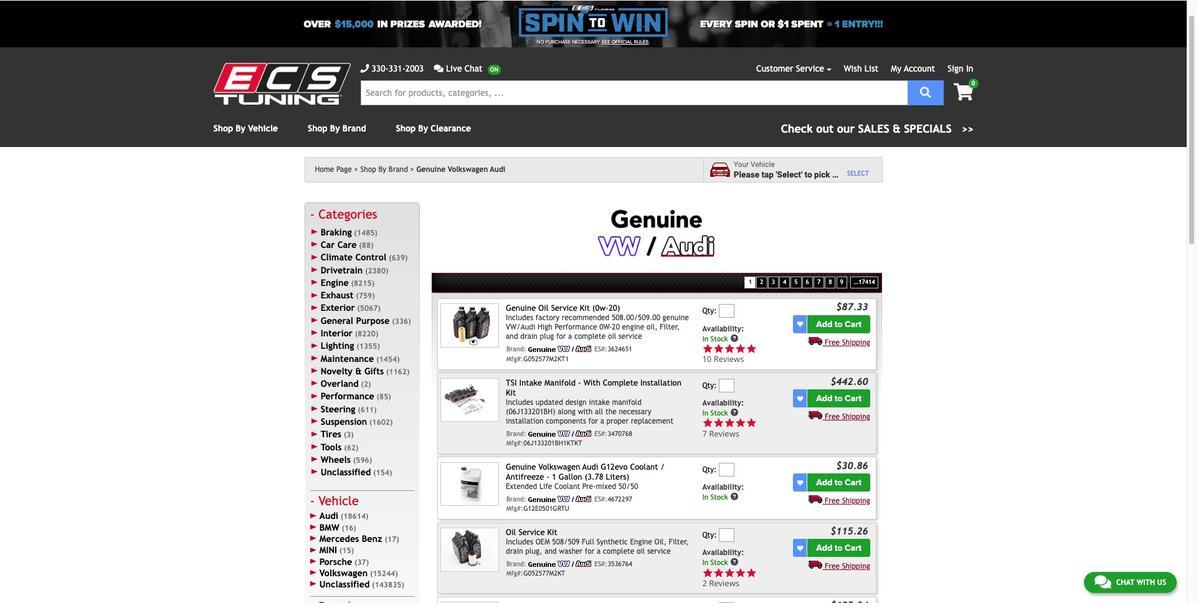 Task type: locate. For each thing, give the bounding box(es) containing it.
4 mfg#: from the top
[[507, 570, 523, 577]]

to for $87.33
[[835, 319, 843, 330]]

shop by brand up home page "link"
[[308, 123, 366, 133]]

3 availability: in stock from the top
[[703, 483, 745, 502]]

kit inside genuine oil service kit (0w-20) includes factory recommended 508.00/509.00 genuine vw/audi high performance 0w-20 engine oil, filter, and drain plug for a complete oil service
[[580, 304, 590, 313]]

1 vertical spatial oil
[[637, 548, 645, 556]]

1 horizontal spatial with
[[1138, 579, 1156, 587]]

2 horizontal spatial audi
[[583, 462, 599, 472]]

add for $115.26
[[817, 543, 833, 554]]

comments image inside chat with us link
[[1095, 575, 1112, 590]]

0 horizontal spatial audi
[[320, 511, 339, 521]]

& up the (2) on the left
[[356, 366, 362, 376]]

service inside genuine oil service kit (0w-20) includes factory recommended 508.00/509.00 genuine vw/audi high performance 0w-20 engine oil, filter, and drain plug for a complete oil service
[[552, 304, 578, 313]]

purpose
[[356, 315, 390, 326]]

brand: down plug,
[[507, 561, 527, 568]]

home
[[315, 165, 334, 174]]

2 horizontal spatial 1
[[835, 18, 840, 30]]

washer
[[559, 548, 583, 556]]

0 vertical spatial audi
[[490, 165, 506, 174]]

kit up 'oem'
[[548, 528, 558, 537]]

2 link
[[757, 277, 768, 289]]

2 vertical spatial for
[[585, 548, 595, 556]]

genuine inside genuine oil service kit (0w-20) includes factory recommended 508.00/509.00 genuine vw/audi high performance 0w-20 engine oil, filter, and drain plug for a complete oil service
[[506, 304, 536, 313]]

to for $442.60
[[835, 393, 843, 404]]

2 add to cart button from the top
[[808, 390, 871, 408]]

antifreeze
[[506, 473, 544, 482]]

4 es#: from the top
[[595, 561, 608, 568]]

a inside genuine oil service kit (0w-20) includes factory recommended 508.00/509.00 genuine vw/audi high performance 0w-20 engine oil, filter, and drain plug for a complete oil service
[[569, 333, 573, 341]]

1 availability: in stock from the top
[[703, 325, 745, 343]]

by down ecs tuning image
[[236, 123, 246, 133]]

mfg#: inside es#: 3470768 mfg#: 06j133201bh1ktkt
[[507, 440, 523, 447]]

4 cart from the top
[[845, 543, 862, 554]]

shop
[[214, 123, 233, 133], [308, 123, 328, 133], [396, 123, 416, 133], [361, 165, 377, 174]]

1 add from the top
[[817, 319, 833, 330]]

1 vertical spatial 2
[[703, 578, 708, 589]]

oil inside "oil service kit includes oem 508/509 full synthetic engine oil, filter, drain plug, and washer for a complete oil service"
[[506, 528, 516, 537]]

vehicle down ecs tuning image
[[248, 123, 278, 133]]

1 mfg#: from the top
[[507, 355, 523, 363]]

cart for $115.26
[[845, 543, 862, 554]]

add for $30.86
[[817, 478, 833, 488]]

in
[[378, 18, 388, 30]]

service inside dropdown button
[[797, 64, 825, 74]]

complete down 0w-
[[575, 333, 606, 341]]

availability: up 10 reviews
[[703, 325, 745, 333]]

shop by brand link for shop by vehicle
[[308, 123, 366, 133]]

1 includes from the top
[[506, 314, 534, 323]]

unclassified inside categories braking (1485) car care (88) climate control (639) drivetrain (2380) engine (8215) exhaust (759) exterior (5067) general purpose (336) interior (8220) lighting (1355) maintenance (1454) novelty & gifts (1162) overland (2) performance (85) steering (611) suspension (1602) tires (3) tools (62) wheels (596) unclassified (154)
[[321, 467, 371, 478]]

2 vertical spatial service
[[519, 528, 545, 537]]

2 add to cart from the top
[[817, 393, 862, 404]]

1 2 reviews link from the top
[[703, 568, 792, 589]]

1 horizontal spatial oil
[[539, 304, 549, 313]]

1 vertical spatial service
[[648, 548, 671, 556]]

performance down recommended at the bottom
[[555, 323, 598, 332]]

g12e0501grtu
[[524, 505, 570, 513]]

brand:
[[507, 346, 527, 353], [507, 430, 527, 438], [507, 496, 527, 503], [507, 561, 527, 568]]

0 horizontal spatial oil
[[506, 528, 516, 537]]

…17414
[[855, 279, 876, 286]]

0 horizontal spatial &
[[356, 366, 362, 376]]

availability: in stock for 2
[[703, 549, 745, 567]]

add down 7 link
[[817, 319, 833, 330]]

2 vertical spatial reviews
[[710, 578, 740, 589]]

genuine
[[663, 314, 689, 323]]

1 vertical spatial unclassified
[[320, 579, 370, 590]]

4 availability: in stock from the top
[[703, 549, 745, 567]]

add to cart for $30.86
[[817, 478, 862, 488]]

2 vertical spatial audi
[[320, 511, 339, 521]]

volkswagen inside genuine volkswagen audi g12evo coolant / antifreeze - 1 gallon (3.78 liters) extended life coolant pre-mixed 50/50
[[539, 462, 581, 472]]

2 availability: in stock from the top
[[703, 399, 745, 418]]

1 vertical spatial brand
[[389, 165, 408, 174]]

es#: down "mixed" at the bottom of page
[[595, 496, 608, 503]]

3 stock from the top
[[711, 493, 729, 502]]

2 genuine volkswagen audi - corporate logo image from the top
[[529, 431, 592, 437]]

drain left plug,
[[506, 548, 524, 556]]

shop by brand link right "page"
[[361, 165, 414, 174]]

- up life
[[547, 473, 550, 482]]

to down $87.33
[[835, 319, 843, 330]]

coolant left /
[[631, 462, 659, 472]]

es#: inside "es#: 3536764 mfg#: g052577m2kt"
[[595, 561, 608, 568]]

a down all
[[601, 417, 605, 426]]

$87.33
[[837, 301, 869, 312]]

complete inside genuine oil service kit (0w-20) includes factory recommended 508.00/509.00 genuine vw/audi high performance 0w-20 engine oil, filter, and drain plug for a complete oil service
[[575, 333, 606, 341]]

1 vertical spatial 1
[[749, 279, 753, 286]]

2003
[[406, 64, 424, 74]]

qty: up 2 reviews
[[703, 531, 717, 540]]

service down engine
[[619, 333, 643, 341]]

specials
[[905, 122, 952, 135]]

cart for $30.86
[[845, 478, 862, 488]]

availability: in stock for 10
[[703, 325, 745, 343]]

0 vertical spatial 2
[[761, 279, 764, 286]]

0 vertical spatial complete
[[575, 333, 606, 341]]

0 vertical spatial chat
[[465, 64, 483, 74]]

includes down oil service kit link
[[506, 538, 534, 547]]

mfg#: for 7 reviews
[[507, 440, 523, 447]]

please
[[734, 169, 760, 179]]

1 vertical spatial shop by brand link
[[361, 165, 414, 174]]

free shipping image for $30.86
[[809, 495, 823, 504]]

availability: in stock up 10 reviews
[[703, 325, 745, 343]]

and down vw/audi
[[506, 333, 518, 341]]

1 vertical spatial chat
[[1117, 579, 1135, 587]]

service inside genuine oil service kit (0w-20) includes factory recommended 508.00/509.00 genuine vw/audi high performance 0w-20 engine oil, filter, and drain plug for a complete oil service
[[619, 333, 643, 341]]

no purchase necessary. see official rules .
[[537, 39, 650, 45]]

care
[[338, 239, 357, 250]]

star image
[[725, 418, 736, 429], [747, 418, 757, 429], [725, 568, 736, 579], [747, 568, 757, 579]]

pick
[[815, 169, 831, 179]]

1 add to cart button from the top
[[808, 315, 871, 333]]

cart
[[845, 319, 862, 330], [845, 393, 862, 404], [845, 478, 862, 488], [845, 543, 862, 554]]

1 vertical spatial vehicle
[[751, 160, 775, 169]]

1 vertical spatial for
[[589, 417, 599, 426]]

cart down $442.60 in the right bottom of the page
[[845, 393, 862, 404]]

oil up factory
[[539, 304, 549, 313]]

0 horizontal spatial 1
[[552, 473, 557, 482]]

drain down vw/audi
[[521, 333, 538, 341]]

brand down shop by clearance link
[[389, 165, 408, 174]]

prizes
[[391, 18, 425, 30]]

2 qty: from the top
[[703, 381, 717, 390]]

ecs tuning 'spin to win' contest logo image
[[520, 6, 668, 37]]

2 free from the top
[[825, 413, 840, 422]]

gallon
[[559, 473, 583, 482]]

3 includes from the top
[[506, 538, 534, 547]]

necessary
[[619, 408, 652, 417]]

1 vertical spatial coolant
[[555, 483, 581, 492]]

add to cart button for $442.60
[[808, 390, 871, 408]]

0 horizontal spatial engine
[[321, 277, 349, 288]]

3
[[772, 279, 775, 286]]

add up free shipping image
[[817, 393, 833, 404]]

genuine up antifreeze
[[506, 462, 536, 472]]

reviews
[[714, 354, 745, 365], [710, 428, 740, 439], [710, 578, 740, 589]]

genuine inside genuine volkswagen audi g12evo coolant / antifreeze - 1 gallon (3.78 liters) extended life coolant pre-mixed 50/50
[[506, 462, 536, 472]]

4 add to cart from the top
[[817, 543, 862, 554]]

genuine down shop by clearance
[[417, 165, 446, 174]]

2 es#: from the top
[[595, 430, 608, 438]]

lighting
[[321, 341, 354, 351]]

genuine volkswagen audi - corporate logo image for 7 reviews
[[529, 431, 592, 437]]

mfg#: for 10 reviews
[[507, 355, 523, 363]]

0 vertical spatial 7
[[818, 279, 821, 286]]

genuine volkswagen audi - corporate logo image
[[529, 346, 592, 353], [529, 431, 592, 437], [529, 497, 592, 503], [529, 561, 592, 567]]

brand: down vw/audi
[[507, 346, 527, 353]]

qty:
[[703, 307, 717, 316], [703, 381, 717, 390], [703, 466, 717, 474], [703, 531, 717, 540]]

a down synthetic
[[597, 548, 601, 556]]

filter, down genuine
[[660, 323, 680, 332]]

vehicle up tap
[[751, 160, 775, 169]]

10 reviews link
[[703, 343, 792, 365], [703, 354, 757, 365]]

oil,
[[647, 323, 658, 332]]

1 horizontal spatial kit
[[548, 528, 558, 537]]

shipping up $115.26
[[843, 497, 871, 506]]

0 horizontal spatial performance
[[321, 391, 375, 402]]

0 vertical spatial 1
[[835, 18, 840, 30]]

0 horizontal spatial brand
[[343, 123, 366, 133]]

or
[[761, 18, 776, 30]]

free right free shipping image
[[825, 413, 840, 422]]

3 add to wish list image from the top
[[798, 480, 804, 486]]

vehicle up (18614)
[[319, 494, 359, 508]]

add to cart down $115.26
[[817, 543, 862, 554]]

mercedes
[[320, 534, 359, 544]]

0 vertical spatial comments image
[[434, 64, 444, 73]]

3 free shipping image from the top
[[809, 561, 823, 569]]

0 horizontal spatial comments image
[[434, 64, 444, 73]]

shipping down $442.60 in the right bottom of the page
[[843, 413, 871, 422]]

1 brand: from the top
[[507, 346, 527, 353]]

1 vertical spatial with
[[1138, 579, 1156, 587]]

1 horizontal spatial performance
[[555, 323, 598, 332]]

vehicle inside your vehicle please tap 'select' to pick a vehicle
[[751, 160, 775, 169]]

plug,
[[526, 548, 543, 556]]

service for oil
[[519, 528, 545, 537]]

free shipping down $87.33
[[825, 338, 871, 347]]

0 horizontal spatial service
[[519, 528, 545, 537]]

unclassified
[[321, 467, 371, 478], [320, 579, 370, 590]]

3 add to cart button from the top
[[808, 474, 871, 492]]

includes
[[506, 314, 534, 323], [506, 399, 534, 407], [506, 538, 534, 547]]

service right customer
[[797, 64, 825, 74]]

2 horizontal spatial volkswagen
[[539, 462, 581, 472]]

qty: right genuine
[[703, 307, 717, 316]]

and
[[506, 333, 518, 341], [545, 548, 557, 556]]

1 horizontal spatial service
[[648, 548, 671, 556]]

to down $30.86
[[835, 478, 843, 488]]

home page
[[315, 165, 352, 174]]

2 vertical spatial includes
[[506, 538, 534, 547]]

(85)
[[377, 393, 391, 402]]

filter, right oil,
[[669, 538, 689, 547]]

shop by clearance link
[[396, 123, 471, 133]]

engine up exhaust
[[321, 277, 349, 288]]

0 vertical spatial -
[[579, 378, 582, 388]]

2 question sign image from the top
[[731, 408, 740, 417]]

0 horizontal spatial 2
[[703, 578, 708, 589]]

porsche
[[320, 556, 352, 567]]

brand: down extended
[[507, 496, 527, 503]]

3 cart from the top
[[845, 478, 862, 488]]

330-
[[372, 64, 389, 74]]

1 vertical spatial kit
[[506, 388, 516, 398]]

10
[[703, 354, 712, 365]]

0 horizontal spatial volkswagen
[[320, 568, 368, 578]]

entry!!!
[[843, 18, 884, 30]]

0 horizontal spatial chat
[[465, 64, 483, 74]]

2 includes from the top
[[506, 399, 534, 407]]

3 free shipping from the top
[[825, 497, 871, 506]]

1 horizontal spatial &
[[893, 122, 901, 135]]

1 vertical spatial includes
[[506, 399, 534, 407]]

4 qty: from the top
[[703, 531, 717, 540]]

-
[[579, 378, 582, 388], [547, 473, 550, 482]]

3 shipping from the top
[[843, 497, 871, 506]]

1 horizontal spatial -
[[579, 378, 582, 388]]

sales & specials link
[[782, 120, 974, 137]]

brand up "page"
[[343, 123, 366, 133]]

(1602)
[[370, 418, 393, 427]]

1 horizontal spatial volkswagen
[[448, 165, 488, 174]]

comments image left live
[[434, 64, 444, 73]]

1 es#: from the top
[[595, 346, 608, 353]]

2
[[761, 279, 764, 286], [703, 578, 708, 589]]

0 vertical spatial vehicle
[[248, 123, 278, 133]]

complete inside "oil service kit includes oem 508/509 full synthetic engine oil, filter, drain plug, and washer for a complete oil service"
[[603, 548, 635, 556]]

tires
[[321, 429, 342, 440]]

2 add to wish list image from the top
[[798, 396, 804, 402]]

1 vertical spatial add to wish list image
[[798, 396, 804, 402]]

audi inside vehicle audi (18614) bmw (16) mercedes benz (17) mini (15) porsche (37) volkswagen (15244) unclassified (143835)
[[320, 511, 339, 521]]

availability: for 2
[[703, 549, 745, 558]]

every
[[701, 18, 733, 30]]

3 free from the top
[[825, 497, 840, 506]]

0
[[972, 80, 976, 87]]

1 vertical spatial free shipping image
[[809, 495, 823, 504]]

2 vertical spatial volkswagen
[[320, 568, 368, 578]]

add to cart for $442.60
[[817, 393, 862, 404]]

car
[[321, 239, 335, 250]]

None text field
[[720, 304, 735, 318], [720, 463, 735, 477], [720, 304, 735, 318], [720, 463, 735, 477]]

service
[[619, 333, 643, 341], [648, 548, 671, 556]]

complete down synthetic
[[603, 548, 635, 556]]

& inside categories braking (1485) car care (88) climate control (639) drivetrain (2380) engine (8215) exhaust (759) exterior (5067) general purpose (336) interior (8220) lighting (1355) maintenance (1454) novelty & gifts (1162) overland (2) performance (85) steering (611) suspension (1602) tires (3) tools (62) wheels (596) unclassified (154)
[[356, 366, 362, 376]]

1 horizontal spatial audi
[[490, 165, 506, 174]]

4 stock from the top
[[711, 559, 729, 567]]

4 free shipping from the top
[[825, 563, 871, 571]]

2 mfg#: from the top
[[507, 440, 523, 447]]

0 horizontal spatial service
[[619, 333, 643, 341]]

es#: for 2 reviews
[[595, 561, 608, 568]]

free shipping down $115.26
[[825, 563, 871, 571]]

0 vertical spatial shop by brand link
[[308, 123, 366, 133]]

to down $115.26
[[835, 543, 843, 554]]

1 vertical spatial engine
[[631, 538, 653, 547]]

0 vertical spatial reviews
[[714, 354, 745, 365]]

wish list link
[[844, 64, 879, 74]]

1 horizontal spatial brand
[[389, 165, 408, 174]]

0 horizontal spatial -
[[547, 473, 550, 482]]

es#: for 7 reviews
[[595, 430, 608, 438]]

shipping down $115.26
[[843, 563, 871, 571]]

1 vertical spatial 7
[[703, 428, 708, 439]]

to for $30.86
[[835, 478, 843, 488]]

oil
[[539, 304, 549, 313], [506, 528, 516, 537]]

vehicle inside vehicle audi (18614) bmw (16) mercedes benz (17) mini (15) porsche (37) volkswagen (15244) unclassified (143835)
[[319, 494, 359, 508]]

4 add to cart button from the top
[[808, 540, 871, 558]]

qty: down 7 reviews
[[703, 466, 717, 474]]

2 horizontal spatial vehicle
[[751, 160, 775, 169]]

1 question sign image from the top
[[731, 334, 740, 343]]

service up 'oem'
[[519, 528, 545, 537]]

2 shipping from the top
[[843, 413, 871, 422]]

account
[[905, 64, 936, 74]]

add to wish list image for $87.33
[[798, 321, 804, 327]]

0 vertical spatial service
[[619, 333, 643, 341]]

genuine for $30.86
[[506, 462, 536, 472]]

0 vertical spatial drain
[[521, 333, 538, 341]]

2 add from the top
[[817, 393, 833, 404]]

…17414 link
[[851, 277, 879, 289]]

2 stock from the top
[[711, 409, 729, 418]]

mfg#: left g052577m2kt
[[507, 570, 523, 577]]

add to cart for $87.33
[[817, 319, 862, 330]]

2 availability: from the top
[[703, 399, 745, 408]]

volkswagen up the gallon
[[539, 462, 581, 472]]

0 vertical spatial with
[[578, 408, 593, 417]]

(611)
[[358, 406, 377, 414]]

genuine volkswagen audi - corporate logo image up g12e0501grtu
[[529, 497, 592, 503]]

shop by vehicle
[[214, 123, 278, 133]]

add to cart down $87.33
[[817, 319, 862, 330]]

installation
[[506, 417, 544, 426]]

2 vertical spatial vehicle
[[319, 494, 359, 508]]

1 vertical spatial shop by brand
[[361, 165, 408, 174]]

service down oil,
[[648, 548, 671, 556]]

1 vertical spatial genuine
[[506, 304, 536, 313]]

1 shipping from the top
[[843, 338, 871, 347]]

add to wish list image
[[798, 321, 804, 327], [798, 396, 804, 402], [798, 480, 804, 486]]

(3.78
[[585, 473, 604, 482]]

es#: for 10 reviews
[[595, 346, 608, 353]]

mfg#: inside es#: 3624651 mfg#: g052577m2kt1
[[507, 355, 523, 363]]

0 vertical spatial unclassified
[[321, 467, 371, 478]]

2 2 reviews link from the top
[[703, 578, 757, 589]]

includes inside genuine oil service kit (0w-20) includes factory recommended 508.00/509.00 genuine vw/audi high performance 0w-20 engine oil, filter, and drain plug for a complete oil service
[[506, 314, 534, 323]]

1 add to wish list image from the top
[[798, 321, 804, 327]]

add to cart button down $115.26
[[808, 540, 871, 558]]

to inside your vehicle please tap 'select' to pick a vehicle
[[805, 169, 813, 179]]

genuine volkswagen audi - corporate logo image up g052577m2kt1
[[529, 346, 592, 353]]

None text field
[[720, 379, 735, 393], [720, 529, 735, 542], [720, 603, 735, 603], [720, 379, 735, 393], [720, 529, 735, 542], [720, 603, 735, 603]]

0 horizontal spatial vehicle
[[248, 123, 278, 133]]

1 up life
[[552, 473, 557, 482]]

1 vertical spatial -
[[547, 473, 550, 482]]

es#: inside es#: 3470768 mfg#: 06j133201bh1ktkt
[[595, 430, 608, 438]]

4 brand: from the top
[[507, 561, 527, 568]]

(15244)
[[370, 570, 398, 578]]

508/509
[[553, 538, 580, 547]]

availability: for 7
[[703, 399, 745, 408]]

es#: 3470768 mfg#: 06j133201bh1ktkt
[[507, 430, 633, 447]]

1 free from the top
[[825, 338, 840, 347]]

every spin or $1 spent = 1 entry!!!
[[701, 18, 884, 30]]

$1
[[778, 18, 789, 30]]

'select'
[[776, 169, 803, 179]]

over $15,000 in prizes
[[304, 18, 425, 30]]

7 inside 7 link
[[818, 279, 821, 286]]

$30.86
[[837, 460, 869, 471]]

for
[[557, 333, 566, 341], [589, 417, 599, 426], [585, 548, 595, 556]]

by up home page "link"
[[330, 123, 340, 133]]

cart for $442.60
[[845, 393, 862, 404]]

mfg#: for 2 reviews
[[507, 570, 523, 577]]

1 add to cart from the top
[[817, 319, 862, 330]]

free down $87.33
[[825, 338, 840, 347]]

availability: up 2 reviews
[[703, 549, 745, 558]]

volkswagen for genuine volkswagen audi g12evo coolant / antifreeze - 1 gallon (3.78 liters) extended life coolant pre-mixed 50/50
[[539, 462, 581, 472]]

stock
[[711, 334, 729, 343], [711, 409, 729, 418], [711, 493, 729, 502], [711, 559, 729, 567]]

es#: inside es#: 3624651 mfg#: g052577m2kt1
[[595, 346, 608, 353]]

4 shipping from the top
[[843, 563, 871, 571]]

add to cart down $442.60 in the right bottom of the page
[[817, 393, 862, 404]]

&
[[893, 122, 901, 135], [356, 366, 362, 376]]

3 add from the top
[[817, 478, 833, 488]]

question sign image
[[731, 334, 740, 343], [731, 408, 740, 417], [731, 493, 740, 501], [731, 558, 740, 567]]

0 vertical spatial includes
[[506, 314, 534, 323]]

comments image
[[434, 64, 444, 73], [1095, 575, 1112, 590]]

free shipping image
[[809, 336, 823, 345], [809, 495, 823, 504], [809, 561, 823, 569]]

0 vertical spatial for
[[557, 333, 566, 341]]

volkswagen inside vehicle audi (18614) bmw (16) mercedes benz (17) mini (15) porsche (37) volkswagen (15244) unclassified (143835)
[[320, 568, 368, 578]]

genuine volkswagen audi - corporate logo image up '06j133201bh1ktkt'
[[529, 431, 592, 437]]

cart down $115.26
[[845, 543, 862, 554]]

cart down $87.33
[[845, 319, 862, 330]]

3 mfg#: from the top
[[507, 505, 523, 513]]

mfg#: down extended
[[507, 505, 523, 513]]

free for $442.60
[[825, 413, 840, 422]]

comments image left chat with us
[[1095, 575, 1112, 590]]

availability: in stock up 2 reviews
[[703, 549, 745, 567]]

free shipping for $30.86
[[825, 497, 871, 506]]

volkswagen down porsche
[[320, 568, 368, 578]]

for right plug at bottom left
[[557, 333, 566, 341]]

audi inside genuine volkswagen audi g12evo coolant / antifreeze - 1 gallon (3.78 liters) extended life coolant pre-mixed 50/50
[[583, 462, 599, 472]]

add to cart button down $87.33
[[808, 315, 871, 333]]

updated
[[536, 399, 564, 407]]

2 cart from the top
[[845, 393, 862, 404]]

cart down $30.86
[[845, 478, 862, 488]]

mfg#: inside es#: 4672297 mfg#: g12e0501grtu
[[507, 505, 523, 513]]

kit inside "oil service kit includes oem 508/509 full synthetic engine oil, filter, drain plug, and washer for a complete oil service"
[[548, 528, 558, 537]]

0 vertical spatial add to wish list image
[[798, 321, 804, 327]]

mfg#: inside "es#: 3536764 mfg#: g052577m2kt"
[[507, 570, 523, 577]]

0 horizontal spatial with
[[578, 408, 593, 417]]

tools
[[321, 442, 342, 452]]

1 availability: from the top
[[703, 325, 745, 333]]

genuine volkswagen audi
[[417, 165, 506, 174]]

availability: in stock up 7 reviews
[[703, 399, 745, 418]]

1 vertical spatial drain
[[506, 548, 524, 556]]

es#3536764 - g052577m2kt - oil service kit - includes oem 508/509 full synthetic engine oil, filter, drain plug, and washer for a complete oil service - genuine volkswagen audi - audi image
[[441, 528, 499, 572]]

0 horizontal spatial 7
[[703, 428, 708, 439]]

drain inside "oil service kit includes oem 508/509 full synthetic engine oil, filter, drain plug, and washer for a complete oil service"
[[506, 548, 524, 556]]

1 vertical spatial filter,
[[669, 538, 689, 547]]

2 vertical spatial add to wish list image
[[798, 480, 804, 486]]

qty: down 10
[[703, 381, 717, 390]]

for down all
[[589, 417, 599, 426]]

3 availability: from the top
[[703, 483, 745, 492]]

kit up recommended at the bottom
[[580, 304, 590, 313]]

stock for 7
[[711, 409, 729, 418]]

& inside the sales & specials link
[[893, 122, 901, 135]]

spent
[[792, 18, 824, 30]]

service inside "oil service kit includes oem 508/509 full synthetic engine oil, filter, drain plug, and washer for a complete oil service"
[[519, 528, 545, 537]]

1 free shipping from the top
[[825, 338, 871, 347]]

0 vertical spatial volkswagen
[[448, 165, 488, 174]]

shop by brand link for home page
[[361, 165, 414, 174]]

engine left oil,
[[631, 538, 653, 547]]

availability:
[[703, 325, 745, 333], [703, 399, 745, 408], [703, 483, 745, 492], [703, 549, 745, 558]]

availability: in stock down 7 reviews
[[703, 483, 745, 502]]

1 free shipping image from the top
[[809, 336, 823, 345]]

4 question sign image from the top
[[731, 558, 740, 567]]

comments image inside live chat link
[[434, 64, 444, 73]]

0 vertical spatial performance
[[555, 323, 598, 332]]

4 free from the top
[[825, 563, 840, 571]]

g052577m2kt1
[[524, 355, 569, 363]]

0 vertical spatial oil
[[608, 333, 617, 341]]

qty: for 10
[[703, 307, 717, 316]]

2 brand: from the top
[[507, 430, 527, 438]]

engine
[[623, 323, 645, 332]]

over
[[304, 18, 331, 30]]

1 genuine volkswagen audi - corporate logo image from the top
[[529, 346, 592, 353]]

availability: down 7 reviews
[[703, 483, 745, 492]]

(17)
[[385, 536, 399, 544]]

(143835)
[[372, 581, 405, 590]]

0 horizontal spatial kit
[[506, 388, 516, 398]]

complete
[[603, 378, 638, 388]]

2 free shipping from the top
[[825, 413, 871, 422]]

1 10 reviews link from the top
[[703, 343, 792, 365]]

home page link
[[315, 165, 358, 174]]

2 vertical spatial 1
[[552, 473, 557, 482]]

3 add to cart from the top
[[817, 478, 862, 488]]

2 inside 2 link
[[761, 279, 764, 286]]

free shipping
[[825, 338, 871, 347], [825, 413, 871, 422], [825, 497, 871, 506], [825, 563, 871, 571]]

1 vertical spatial volkswagen
[[539, 462, 581, 472]]

0 vertical spatial and
[[506, 333, 518, 341]]

free shipping right free shipping image
[[825, 413, 871, 422]]

4 add from the top
[[817, 543, 833, 554]]

1 vertical spatial comments image
[[1095, 575, 1112, 590]]

to
[[805, 169, 813, 179], [835, 319, 843, 330], [835, 393, 843, 404], [835, 478, 843, 488], [835, 543, 843, 554]]

free shipping for $442.60
[[825, 413, 871, 422]]

chat right live
[[465, 64, 483, 74]]

genuine volkswagen audi - corporate logo image down washer
[[529, 561, 592, 567]]

2 horizontal spatial service
[[797, 64, 825, 74]]

add to cart button down $442.60 in the right bottom of the page
[[808, 390, 871, 408]]

recommended
[[562, 314, 610, 323]]

volkswagen for genuine volkswagen audi
[[448, 165, 488, 174]]

7 reviews
[[703, 428, 740, 439]]

1 horizontal spatial oil
[[637, 548, 645, 556]]

0 vertical spatial kit
[[580, 304, 590, 313]]

free down $115.26
[[825, 563, 840, 571]]

unclassified down wheels
[[321, 467, 371, 478]]

1 qty: from the top
[[703, 307, 717, 316]]

1 cart from the top
[[845, 319, 862, 330]]

a inside tsi intake manifold - with complete installation kit includes updated design intake manifold (06j133201bh) along with all the necessary installation components for a proper replacement
[[601, 417, 605, 426]]

1 stock from the top
[[711, 334, 729, 343]]

with down design
[[578, 408, 593, 417]]

4 genuine volkswagen audi - corporate logo image from the top
[[529, 561, 592, 567]]

- left with
[[579, 378, 582, 388]]

1 horizontal spatial engine
[[631, 538, 653, 547]]

0 vertical spatial service
[[797, 64, 825, 74]]

2 vertical spatial genuine
[[506, 462, 536, 472]]

suspension
[[321, 416, 367, 427]]

star image
[[703, 343, 714, 354], [714, 343, 725, 354], [725, 343, 736, 354], [736, 343, 747, 354], [747, 343, 757, 354], [703, 418, 714, 429], [714, 418, 725, 429], [736, 418, 747, 429], [703, 568, 714, 579], [714, 568, 725, 579], [736, 568, 747, 579]]

7 inside 7 reviews link
[[703, 428, 708, 439]]

4 availability: from the top
[[703, 549, 745, 558]]

coolant down the gallon
[[555, 483, 581, 492]]

1 horizontal spatial 7
[[818, 279, 821, 286]]

1 vertical spatial and
[[545, 548, 557, 556]]

1 right =
[[835, 18, 840, 30]]

free up $115.26
[[825, 497, 840, 506]]

=
[[828, 18, 833, 30]]

to left pick at the right top of the page
[[805, 169, 813, 179]]

- inside tsi intake manifold - with complete installation kit includes updated design intake manifold (06j133201bh) along with all the necessary installation components for a proper replacement
[[579, 378, 582, 388]]

chat left us
[[1117, 579, 1135, 587]]

mfg#: up tsi
[[507, 355, 523, 363]]

add for $442.60
[[817, 393, 833, 404]]

3 es#: from the top
[[595, 496, 608, 503]]

2 free shipping image from the top
[[809, 495, 823, 504]]

add to wish list image
[[798, 545, 804, 552]]

mfg#: down installation
[[507, 440, 523, 447]]

2 for 2 reviews
[[703, 578, 708, 589]]

audi for genuine volkswagen audi g12evo coolant / antifreeze - 1 gallon (3.78 liters) extended life coolant pre-mixed 50/50
[[583, 462, 599, 472]]

performance down the overland
[[321, 391, 375, 402]]



Task type: vqa. For each thing, say whether or not it's contained in the screenshot.


Task type: describe. For each thing, give the bounding box(es) containing it.
comments image for live
[[434, 64, 444, 73]]

free for $115.26
[[825, 563, 840, 571]]

for inside tsi intake manifold - with complete installation kit includes updated design intake manifold (06j133201bh) along with all the necessary installation components for a proper replacement
[[589, 417, 599, 426]]

shop by brand for shop by vehicle
[[308, 123, 366, 133]]

bmw
[[320, 522, 340, 533]]

(18614)
[[341, 513, 369, 521]]

add to cart button for $115.26
[[808, 540, 871, 558]]

stock for 10
[[711, 334, 729, 343]]

performance inside genuine oil service kit (0w-20) includes factory recommended 508.00/509.00 genuine vw/audi high performance 0w-20 engine oil, filter, and drain plug for a complete oil service
[[555, 323, 598, 332]]

(2380)
[[365, 267, 389, 275]]

4 link
[[780, 277, 791, 289]]

for inside "oil service kit includes oem 508/509 full synthetic engine oil, filter, drain plug, and washer for a complete oil service"
[[585, 548, 595, 556]]

factory
[[536, 314, 560, 323]]

shop by brand for home page
[[361, 165, 408, 174]]

oil inside genuine oil service kit (0w-20) includes factory recommended 508.00/509.00 genuine vw/audi high performance 0w-20 engine oil, filter, and drain plug for a complete oil service
[[608, 333, 617, 341]]

intake
[[520, 378, 542, 388]]

free shipping for $115.26
[[825, 563, 871, 571]]

3470768
[[608, 430, 633, 438]]

7 for 7
[[818, 279, 821, 286]]

add to wish list image for $30.86
[[798, 480, 804, 486]]

7 for 7 reviews
[[703, 428, 708, 439]]

2 7 reviews link from the top
[[703, 428, 757, 439]]

clearance
[[431, 123, 471, 133]]

for inside genuine oil service kit (0w-20) includes factory recommended 508.00/509.00 genuine vw/audi high performance 0w-20 engine oil, filter, and drain plug for a complete oil service
[[557, 333, 566, 341]]

liters)
[[606, 473, 630, 482]]

interior
[[321, 328, 353, 339]]

no
[[537, 39, 545, 45]]

508.00/509.00
[[612, 314, 661, 323]]

es#: 3624651 mfg#: g052577m2kt1
[[507, 346, 633, 363]]

with inside tsi intake manifold - with complete installation kit includes updated design intake manifold (06j133201bh) along with all the necessary installation components for a proper replacement
[[578, 408, 593, 417]]

3 brand: from the top
[[507, 496, 527, 503]]

a inside your vehicle please tap 'select' to pick a vehicle
[[833, 169, 837, 179]]

(1355)
[[357, 342, 380, 351]]

free for $30.86
[[825, 497, 840, 506]]

add for $87.33
[[817, 319, 833, 330]]

330-331-2003 link
[[361, 62, 424, 75]]

free shipping image
[[809, 411, 823, 420]]

$15,000
[[335, 18, 374, 30]]

reviews for 7 reviews
[[710, 428, 740, 439]]

comments image for chat
[[1095, 575, 1112, 590]]

cart for $87.33
[[845, 319, 862, 330]]

Search text field
[[361, 80, 908, 105]]

necessary.
[[573, 39, 601, 45]]

and inside "oil service kit includes oem 508/509 full synthetic engine oil, filter, drain plug, and washer for a complete oil service"
[[545, 548, 557, 556]]

sign
[[948, 64, 964, 74]]

braking
[[321, 227, 352, 237]]

climate
[[321, 252, 353, 263]]

availability: for 10
[[703, 325, 745, 333]]

service inside "oil service kit includes oem 508/509 full synthetic engine oil, filter, drain plug, and washer for a complete oil service"
[[648, 548, 671, 556]]

purchase
[[546, 39, 571, 45]]

wish
[[844, 64, 863, 74]]

oil inside genuine oil service kit (0w-20) includes factory recommended 508.00/509.00 genuine vw/audi high performance 0w-20 engine oil, filter, and drain plug for a complete oil service
[[539, 304, 549, 313]]

and inside genuine oil service kit (0w-20) includes factory recommended 508.00/509.00 genuine vw/audi high performance 0w-20 engine oil, filter, and drain plug for a complete oil service
[[506, 333, 518, 341]]

service for customer
[[797, 64, 825, 74]]

1 horizontal spatial 1
[[749, 279, 753, 286]]

5 link
[[791, 277, 802, 289]]

by left clearance
[[419, 123, 428, 133]]

maintenance
[[321, 353, 374, 364]]

add to cart button for $30.86
[[808, 474, 871, 492]]

performance inside categories braking (1485) car care (88) climate control (639) drivetrain (2380) engine (8215) exhaust (759) exterior (5067) general purpose (336) interior (8220) lighting (1355) maintenance (1454) novelty & gifts (1162) overland (2) performance (85) steering (611) suspension (1602) tires (3) tools (62) wheels (596) unclassified (154)
[[321, 391, 375, 402]]

reviews for 2 reviews
[[710, 578, 740, 589]]

3 question sign image from the top
[[731, 493, 740, 501]]

2 reviews
[[703, 578, 740, 589]]

rules
[[634, 39, 649, 45]]

- inside genuine volkswagen audi g12evo coolant / antifreeze - 1 gallon (3.78 liters) extended life coolant pre-mixed 50/50
[[547, 473, 550, 482]]

list
[[865, 64, 879, 74]]

(639)
[[389, 254, 408, 263]]

question sign image for 2 reviews
[[731, 558, 740, 567]]

drain inside genuine oil service kit (0w-20) includes factory recommended 508.00/509.00 genuine vw/audi high performance 0w-20 engine oil, filter, and drain plug for a complete oil service
[[521, 333, 538, 341]]

oil inside "oil service kit includes oem 508/509 full synthetic engine oil, filter, drain plug, and washer for a complete oil service"
[[637, 548, 645, 556]]

3624651
[[608, 346, 633, 353]]

along
[[558, 408, 576, 417]]

free shipping for $87.33
[[825, 338, 871, 347]]

ecs tuning image
[[214, 63, 351, 105]]

shipping for $87.33
[[843, 338, 871, 347]]

tsi
[[506, 378, 517, 388]]

filter, inside genuine oil service kit (0w-20) includes factory recommended 508.00/509.00 genuine vw/audi high performance 0w-20 engine oil, filter, and drain plug for a complete oil service
[[660, 323, 680, 332]]

shipping for $442.60
[[843, 413, 871, 422]]

es#: inside es#: 4672297 mfg#: g12e0501grtu
[[595, 496, 608, 503]]

1 inside genuine volkswagen audi g12evo coolant / antifreeze - 1 gallon (3.78 liters) extended life coolant pre-mixed 50/50
[[552, 473, 557, 482]]

3 genuine volkswagen audi - corporate logo image from the top
[[529, 497, 592, 503]]

free shipping image for $87.33
[[809, 336, 823, 345]]

exhaust
[[321, 290, 354, 301]]

includes inside "oil service kit includes oem 508/509 full synthetic engine oil, filter, drain plug, and washer for a complete oil service"
[[506, 538, 534, 547]]

1 link
[[745, 277, 756, 289]]

1 7 reviews link from the top
[[703, 418, 792, 439]]

by right "page"
[[379, 165, 387, 174]]

2 10 reviews link from the top
[[703, 354, 757, 365]]

with
[[584, 378, 601, 388]]

(06j133201bh)
[[506, 408, 556, 417]]

a inside "oil service kit includes oem 508/509 full synthetic engine oil, filter, drain plug, and washer for a complete oil service"
[[597, 548, 601, 556]]

engine inside categories braking (1485) car care (88) climate control (639) drivetrain (2380) engine (8215) exhaust (759) exterior (5067) general purpose (336) interior (8220) lighting (1355) maintenance (1454) novelty & gifts (1162) overland (2) performance (85) steering (611) suspension (1602) tires (3) tools (62) wheels (596) unclassified (154)
[[321, 277, 349, 288]]

es#3470768 - 06j133201bh1ktkt -  tsi intake manifold - with complete installation kit - includes updated design intake manifold (06j133201bh) along with all the necessary installation components for a proper replacement - genuine volkswagen audi - audi volkswagen image
[[441, 378, 499, 422]]

add to cart button for $87.33
[[808, 315, 871, 333]]

high
[[538, 323, 553, 332]]

es#4000830 - g060175a3ktkt - haldex service kit - with pump seals - includes new drain/fill plugs, fluid, and hardware/seal kit for the haldex pump - genuine volkswagen audi - audi volkswagen image
[[441, 602, 499, 603]]

benz
[[362, 534, 383, 544]]

in for $115.26
[[703, 559, 709, 567]]

2 for 2
[[761, 279, 764, 286]]

brand: for 7 reviews
[[507, 430, 527, 438]]

includes inside tsi intake manifold - with complete installation kit includes updated design intake manifold (06j133201bh) along with all the necessary installation components for a proper replacement
[[506, 399, 534, 407]]

kit inside tsi intake manifold - with complete installation kit includes updated design intake manifold (06j133201bh) along with all the necessary installation components for a proper replacement
[[506, 388, 516, 398]]

gifts
[[365, 366, 384, 376]]

plug
[[540, 333, 554, 341]]

genuine volkswagen audi - corporate logo image for 2 reviews
[[529, 561, 592, 567]]

brand for home page
[[389, 165, 408, 174]]

es#4672297 - g12e0501grtu - genuine volkswagen audi g12evo coolant / antifreeze - 1 gallon (3.78 liters) - extended life coolant pre-mixed 50/50 - genuine volkswagen audi - audi volkswagen image
[[441, 462, 499, 507]]

tap
[[762, 169, 774, 179]]

brand: for 2 reviews
[[507, 561, 527, 568]]

replacement
[[631, 417, 674, 426]]

genuine volkswagen audi g12evo coolant / antifreeze - 1 gallon (3.78 liters) extended life coolant pre-mixed 50/50
[[506, 462, 665, 492]]

oil,
[[655, 538, 667, 547]]

free for $87.33
[[825, 338, 840, 347]]

oil service kit link
[[506, 528, 558, 537]]

0 vertical spatial coolant
[[631, 462, 659, 472]]

official
[[612, 39, 633, 45]]

components
[[546, 417, 587, 426]]

5
[[795, 279, 798, 286]]

(1485)
[[354, 229, 378, 237]]

question sign image for 10 reviews
[[731, 334, 740, 343]]

add to cart for $115.26
[[817, 543, 862, 554]]

06j133201bh1ktkt
[[524, 440, 583, 447]]

brand for shop by vehicle
[[343, 123, 366, 133]]

3536764
[[608, 561, 633, 568]]

genuine oil service kit (0w-20) link
[[506, 304, 621, 313]]

audi for genuine volkswagen audi
[[490, 165, 506, 174]]

vehicle audi (18614) bmw (16) mercedes benz (17) mini (15) porsche (37) volkswagen (15244) unclassified (143835)
[[319, 494, 405, 590]]

(154)
[[373, 469, 392, 478]]

(3)
[[344, 431, 354, 440]]

oil service kit includes oem 508/509 full synthetic engine oil, filter, drain plug, and washer for a complete oil service
[[506, 528, 689, 556]]

es#: 4672297 mfg#: g12e0501grtu
[[507, 496, 633, 513]]

add to wish list image for $442.60
[[798, 396, 804, 402]]

.
[[649, 39, 650, 45]]

proper
[[607, 417, 629, 426]]

genuine for $87.33
[[506, 304, 536, 313]]

search image
[[921, 86, 932, 98]]

(0w-
[[593, 304, 609, 313]]

live chat
[[446, 64, 483, 74]]

(596)
[[353, 456, 372, 465]]

phone image
[[361, 64, 369, 73]]

see
[[602, 39, 611, 45]]

9
[[841, 279, 844, 286]]

all
[[595, 408, 604, 417]]

g052577m2kt
[[524, 570, 566, 577]]

genuine volkswagen audi - corporate logo image for 10 reviews
[[529, 346, 592, 353]]

see official rules link
[[602, 39, 649, 46]]

shop by clearance
[[396, 123, 471, 133]]

in for $442.60
[[703, 409, 709, 418]]

stock for 2
[[711, 559, 729, 567]]

3 qty: from the top
[[703, 466, 717, 474]]

the
[[606, 408, 617, 417]]

qty: for 2
[[703, 531, 717, 540]]

categories
[[319, 207, 378, 221]]

installation
[[641, 378, 682, 388]]

exterior
[[321, 303, 355, 313]]

reviews for 10 reviews
[[714, 354, 745, 365]]

(88)
[[359, 241, 374, 250]]

es#3624651 - g052577m2kt1 - genuine oil service kit (0w-20) - includes factory recommended 508.00/509.00 genuine vw/audi high performance 0w-20 engine oil, filter, and drain plug for a complete oil service - genuine volkswagen audi - audi volkswagen image
[[441, 304, 499, 348]]

sign in link
[[948, 64, 974, 74]]

extended
[[506, 483, 538, 492]]

(5067)
[[357, 305, 381, 313]]

engine inside "oil service kit includes oem 508/509 full synthetic engine oil, filter, drain plug, and washer for a complete oil service"
[[631, 538, 653, 547]]

shop by vehicle link
[[214, 123, 278, 133]]

shipping for $30.86
[[843, 497, 871, 506]]

unclassified inside vehicle audi (18614) bmw (16) mercedes benz (17) mini (15) porsche (37) volkswagen (15244) unclassified (143835)
[[320, 579, 370, 590]]

shipping for $115.26
[[843, 563, 871, 571]]

0 vertical spatial genuine
[[417, 165, 446, 174]]

pre-
[[583, 483, 596, 492]]

to for $115.26
[[835, 543, 843, 554]]

free shipping image for $115.26
[[809, 561, 823, 569]]

filter, inside "oil service kit includes oem 508/509 full synthetic engine oil, filter, drain plug, and washer for a complete oil service"
[[669, 538, 689, 547]]

1 horizontal spatial chat
[[1117, 579, 1135, 587]]

in for $87.33
[[703, 334, 709, 343]]

question sign image for 7 reviews
[[731, 408, 740, 417]]

availability: in stock for 7
[[703, 399, 745, 418]]

shopping cart image
[[954, 84, 974, 101]]

brand: for 10 reviews
[[507, 346, 527, 353]]

sales
[[859, 122, 890, 135]]

life
[[540, 483, 553, 492]]

qty: for 7
[[703, 381, 717, 390]]

(62)
[[344, 444, 359, 452]]

0 horizontal spatial coolant
[[555, 483, 581, 492]]

10 reviews
[[703, 354, 745, 365]]



